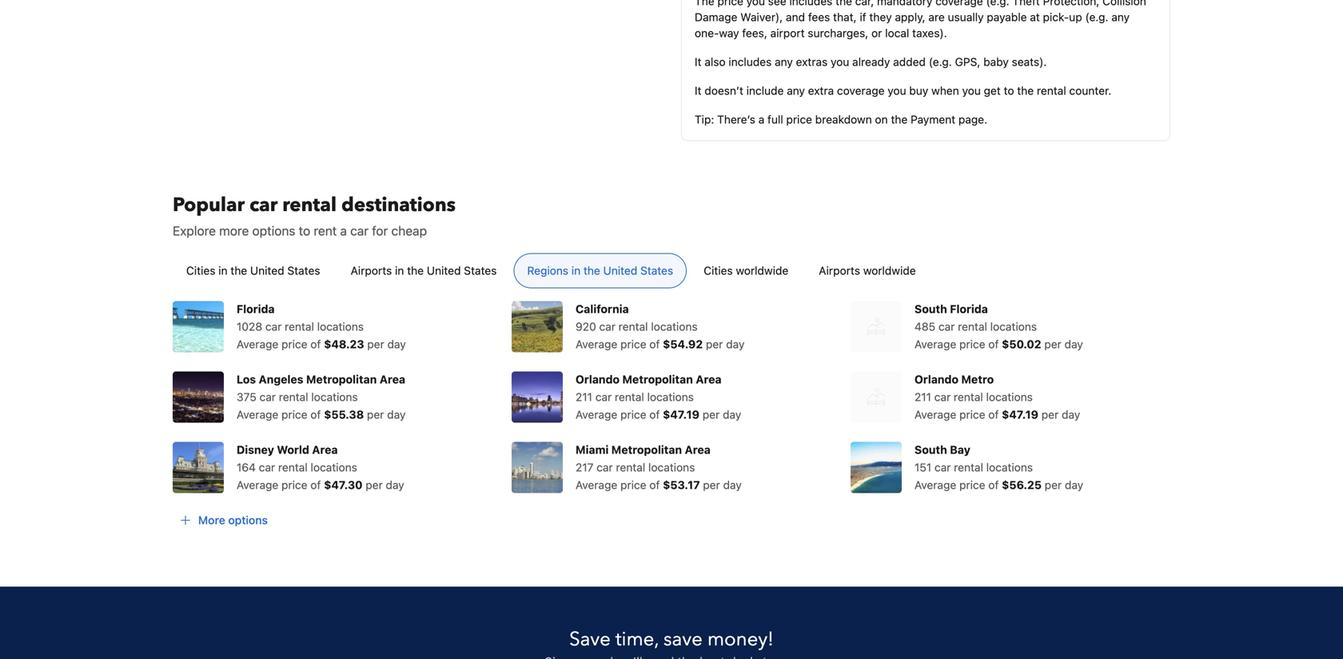 Task type: vqa. For each thing, say whether or not it's contained in the screenshot.
1 large double bed corresponding to Quarters
no



Task type: describe. For each thing, give the bounding box(es) containing it.
locations inside los angeles metropolitan area 375 car rental locations average price of $55.38 per day
[[311, 390, 358, 403]]

cities for cities worldwide
[[704, 264, 733, 277]]

united for cities
[[250, 264, 284, 277]]

added
[[894, 55, 926, 68]]

disney world area 164 car rental locations average price of $47.30 per day
[[237, 443, 404, 491]]

south florida 485 car rental locations average price of $50.02 per day
[[915, 302, 1084, 351]]

price inside california 920 car rental locations average price of $54.92 per day
[[621, 337, 647, 351]]

surcharges,
[[808, 26, 869, 39]]

of inside miami metropolitan area 217 car rental locations average price of $53.17 per day
[[650, 478, 660, 491]]

for
[[372, 223, 388, 238]]

in for regions
[[572, 264, 581, 277]]

car right popular
[[250, 192, 278, 218]]

cheap car rental in disney world area image
[[173, 442, 224, 493]]

tip: there's a full price breakdown on the payment page.
[[695, 113, 988, 126]]

airports in the united states button
[[337, 253, 511, 288]]

you left the buy
[[888, 84, 907, 97]]

per inside orlando metro 211 car rental locations average price of $47.19 per day
[[1042, 408, 1059, 421]]

price inside the florida 1028 car rental locations average price of $48.23 per day
[[282, 337, 308, 351]]

of inside south florida 485 car rental locations average price of $50.02 per day
[[989, 337, 999, 351]]

worldwide for cities worldwide
[[736, 264, 789, 277]]

rental inside south bay 151 car rental locations average price of $56.25 per day
[[954, 461, 984, 474]]

151
[[915, 461, 932, 474]]

day inside the florida 1028 car rental locations average price of $48.23 per day
[[388, 337, 406, 351]]

you inside the price you see includes the car, mandatory coverage (e.g. theft protection, collision damage waiver), and fees that, if they apply, are usually payable at pick-up (e.g. any one-way fees, airport surcharges, or local taxes).
[[747, 0, 765, 7]]

orlando for 211
[[576, 373, 620, 386]]

and
[[786, 10, 805, 23]]

collision
[[1103, 0, 1147, 7]]

metropolitan for miami
[[612, 443, 682, 456]]

any for it doesn't include any extra coverage you buy when you get to the rental counter.
[[787, 84, 805, 97]]

rental inside los angeles metropolitan area 375 car rental locations average price of $55.38 per day
[[279, 390, 308, 403]]

world
[[277, 443, 309, 456]]

orlando metropolitan area 211 car rental locations average price of $47.19 per day
[[576, 373, 742, 421]]

cheap car rental in orlando metro image
[[851, 371, 902, 423]]

1 horizontal spatial to
[[1004, 84, 1015, 97]]

united for regions
[[604, 264, 638, 277]]

$47.19 inside orlando metropolitan area 211 car rental locations average price of $47.19 per day
[[663, 408, 700, 421]]

of inside the florida 1028 car rental locations average price of $48.23 per day
[[311, 337, 321, 351]]

car inside the florida 1028 car rental locations average price of $48.23 per day
[[265, 320, 282, 333]]

of inside orlando metro 211 car rental locations average price of $47.19 per day
[[989, 408, 999, 421]]

locations inside south bay 151 car rental locations average price of $56.25 per day
[[987, 461, 1033, 474]]

price inside south florida 485 car rental locations average price of $50.02 per day
[[960, 337, 986, 351]]

2 horizontal spatial (e.g.
[[1086, 10, 1109, 23]]

more options
[[198, 513, 268, 527]]

locations inside the florida 1028 car rental locations average price of $48.23 per day
[[317, 320, 364, 333]]

rental inside orlando metro 211 car rental locations average price of $47.19 per day
[[954, 390, 984, 403]]

car inside orlando metro 211 car rental locations average price of $47.19 per day
[[935, 390, 951, 403]]

price inside miami metropolitan area 217 car rental locations average price of $53.17 per day
[[621, 478, 647, 491]]

apply,
[[895, 10, 926, 23]]

of inside california 920 car rental locations average price of $54.92 per day
[[650, 337, 660, 351]]

per inside miami metropolitan area 217 car rental locations average price of $53.17 per day
[[703, 478, 720, 491]]

one-
[[695, 26, 719, 39]]

car inside orlando metropolitan area 211 car rental locations average price of $47.19 per day
[[596, 390, 612, 403]]

angeles
[[259, 373, 304, 386]]

day inside disney world area 164 car rental locations average price of $47.30 per day
[[386, 478, 404, 491]]

$47.19 inside orlando metro 211 car rental locations average price of $47.19 per day
[[1002, 408, 1039, 421]]

average inside south bay 151 car rental locations average price of $56.25 per day
[[915, 478, 957, 491]]

1028
[[237, 320, 262, 333]]

seats).
[[1012, 55, 1047, 68]]

time,
[[616, 626, 659, 652]]

waiver),
[[741, 10, 783, 23]]

price right full
[[787, 113, 813, 126]]

$56.25
[[1002, 478, 1042, 491]]

there's
[[718, 113, 756, 126]]

day inside orlando metropolitan area 211 car rental locations average price of $47.19 per day
[[723, 408, 742, 421]]

price inside orlando metro 211 car rental locations average price of $47.19 per day
[[960, 408, 986, 421]]

average inside los angeles metropolitan area 375 car rental locations average price of $55.38 per day
[[237, 408, 279, 421]]

metro
[[962, 373, 994, 386]]

up
[[1070, 10, 1083, 23]]

bay
[[950, 443, 971, 456]]

the down more on the top left
[[231, 264, 247, 277]]

more options button
[[173, 506, 274, 535]]

breakdown
[[816, 113, 872, 126]]

are
[[929, 10, 945, 23]]

states for airports in the united states
[[464, 264, 497, 277]]

gps,
[[955, 55, 981, 68]]

save
[[664, 626, 703, 652]]

doesn't
[[705, 84, 744, 97]]

rental inside south florida 485 car rental locations average price of $50.02 per day
[[958, 320, 988, 333]]

regions in the united states
[[527, 264, 674, 277]]

local
[[886, 26, 910, 39]]

miami
[[576, 443, 609, 456]]

car inside disney world area 164 car rental locations average price of $47.30 per day
[[259, 461, 275, 474]]

per inside the florida 1028 car rental locations average price of $48.23 per day
[[367, 337, 385, 351]]

los
[[237, 373, 256, 386]]

they
[[870, 10, 892, 23]]

car left for in the top left of the page
[[350, 223, 369, 238]]

rental inside disney world area 164 car rental locations average price of $47.30 per day
[[278, 461, 308, 474]]

the down seats). on the right top of the page
[[1018, 84, 1034, 97]]

rental down seats). on the right top of the page
[[1037, 84, 1067, 97]]

you right extras
[[831, 55, 850, 68]]

per inside disney world area 164 car rental locations average price of $47.30 per day
[[366, 478, 383, 491]]

$53.17
[[663, 478, 700, 491]]

airports in the united states
[[351, 264, 497, 277]]

locations inside miami metropolitan area 217 car rental locations average price of $53.17 per day
[[649, 461, 695, 474]]

it for it doesn't include any extra coverage you buy when you get to the rental counter.
[[695, 84, 702, 97]]

average inside orlando metro 211 car rental locations average price of $47.19 per day
[[915, 408, 957, 421]]

includes inside the price you see includes the car, mandatory coverage (e.g. theft protection, collision damage waiver), and fees that, if they apply, are usually payable at pick-up (e.g. any one-way fees, airport surcharges, or local taxes).
[[790, 0, 833, 7]]

disney
[[237, 443, 274, 456]]

the
[[695, 0, 715, 7]]

$48.23
[[324, 337, 364, 351]]

price inside south bay 151 car rental locations average price of $56.25 per day
[[960, 478, 986, 491]]

car inside miami metropolitan area 217 car rental locations average price of $53.17 per day
[[597, 461, 613, 474]]

day inside los angeles metropolitan area 375 car rental locations average price of $55.38 per day
[[387, 408, 406, 421]]

0 horizontal spatial coverage
[[837, 84, 885, 97]]

way
[[719, 26, 739, 39]]

cities worldwide
[[704, 264, 789, 277]]

day inside miami metropolitan area 217 car rental locations average price of $53.17 per day
[[723, 478, 742, 491]]

$50.02
[[1002, 337, 1042, 351]]

of inside south bay 151 car rental locations average price of $56.25 per day
[[989, 478, 999, 491]]

locations inside disney world area 164 car rental locations average price of $47.30 per day
[[311, 461, 357, 474]]

of inside orlando metropolitan area 211 car rental locations average price of $47.19 per day
[[650, 408, 660, 421]]

$47.30
[[324, 478, 363, 491]]

a inside the "popular car rental destinations explore more options to rent a car for cheap"
[[340, 223, 347, 238]]

options inside button
[[228, 513, 268, 527]]

full
[[768, 113, 784, 126]]

explore
[[173, 223, 216, 238]]

on
[[875, 113, 888, 126]]

the down cheap on the top of page
[[407, 264, 424, 277]]

car inside south bay 151 car rental locations average price of $56.25 per day
[[935, 461, 951, 474]]

include
[[747, 84, 784, 97]]

cheap car rental in california image
[[512, 301, 563, 352]]

average inside orlando metropolitan area 211 car rental locations average price of $47.19 per day
[[576, 408, 618, 421]]

cheap
[[392, 223, 427, 238]]

average inside california 920 car rental locations average price of $54.92 per day
[[576, 337, 618, 351]]

to inside the "popular car rental destinations explore more options to rent a car for cheap"
[[299, 223, 310, 238]]

airports worldwide button
[[806, 253, 930, 288]]

when
[[932, 84, 960, 97]]

extras
[[796, 55, 828, 68]]

payment
[[911, 113, 956, 126]]

cities worldwide button
[[690, 253, 802, 288]]

if
[[860, 10, 867, 23]]

the inside button
[[584, 264, 601, 277]]

0 vertical spatial (e.g.
[[987, 0, 1010, 7]]

miami metropolitan area 217 car rental locations average price of $53.17 per day
[[576, 443, 742, 491]]

airports for airports in the united states
[[351, 264, 392, 277]]

car,
[[856, 0, 874, 7]]

south bay 151 car rental locations average price of $56.25 per day
[[915, 443, 1084, 491]]

0 vertical spatial a
[[759, 113, 765, 126]]

the price you see includes the car, mandatory coverage (e.g. theft protection, collision damage waiver), and fees that, if they apply, are usually payable at pick-up (e.g. any one-way fees, airport surcharges, or local taxes).
[[695, 0, 1147, 39]]

485
[[915, 320, 936, 333]]

fees
[[808, 10, 830, 23]]

airports worldwide
[[819, 264, 916, 277]]

cheap car rental in south florida image
[[851, 301, 902, 352]]



Task type: locate. For each thing, give the bounding box(es) containing it.
211 right cheap car rental in orlando metro image
[[915, 390, 932, 403]]

coverage down it also includes any extras you already added (e.g. gps, baby seats).
[[837, 84, 885, 97]]

0 horizontal spatial states
[[287, 264, 320, 277]]

1 horizontal spatial in
[[395, 264, 404, 277]]

0 horizontal spatial airports
[[351, 264, 392, 277]]

price inside los angeles metropolitan area 375 car rental locations average price of $55.38 per day
[[282, 408, 308, 421]]

the up california
[[584, 264, 601, 277]]

area inside los angeles metropolitan area 375 car rental locations average price of $55.38 per day
[[380, 373, 406, 386]]

locations inside orlando metropolitan area 211 car rental locations average price of $47.19 per day
[[647, 390, 694, 403]]

that,
[[833, 10, 857, 23]]

area for miami metropolitan area 217 car rental locations average price of $53.17 per day
[[685, 443, 711, 456]]

car right '217'
[[597, 461, 613, 474]]

any left extra
[[787, 84, 805, 97]]

locations
[[317, 320, 364, 333], [651, 320, 698, 333], [991, 320, 1037, 333], [311, 390, 358, 403], [647, 390, 694, 403], [987, 390, 1033, 403], [311, 461, 357, 474], [649, 461, 695, 474], [987, 461, 1033, 474]]

of up miami metropolitan area 217 car rental locations average price of $53.17 per day
[[650, 408, 660, 421]]

of left $56.25
[[989, 478, 999, 491]]

average down '217'
[[576, 478, 618, 491]]

$47.19 up south bay 151 car rental locations average price of $56.25 per day
[[1002, 408, 1039, 421]]

usually
[[948, 10, 984, 23]]

car right the '164'
[[259, 461, 275, 474]]

rental right 1028
[[285, 320, 314, 333]]

united down cheap on the top of page
[[427, 264, 461, 277]]

orlando
[[576, 373, 620, 386], [915, 373, 959, 386]]

cities in the united states
[[186, 264, 320, 277]]

2 cities from the left
[[704, 264, 733, 277]]

protection,
[[1043, 0, 1100, 7]]

1 horizontal spatial (e.g.
[[987, 0, 1010, 7]]

0 vertical spatial it
[[695, 55, 702, 68]]

any for it also includes any extras you already added (e.g. gps, baby seats).
[[775, 55, 793, 68]]

rental down california
[[619, 320, 648, 333]]

states inside airports in the united states button
[[464, 264, 497, 277]]

destinations
[[342, 192, 456, 218]]

airports
[[351, 264, 392, 277], [819, 264, 861, 277]]

of inside los angeles metropolitan area 375 car rental locations average price of $55.38 per day
[[311, 408, 321, 421]]

1 horizontal spatial orlando
[[915, 373, 959, 386]]

per inside south bay 151 car rental locations average price of $56.25 per day
[[1045, 478, 1062, 491]]

1 vertical spatial a
[[340, 223, 347, 238]]

average down 375
[[237, 408, 279, 421]]

south inside south florida 485 car rental locations average price of $50.02 per day
[[915, 302, 948, 315]]

car down california
[[599, 320, 616, 333]]

per right $47.30 on the bottom left of the page
[[366, 478, 383, 491]]

it also includes any extras you already added (e.g. gps, baby seats).
[[695, 55, 1047, 68]]

any down collision
[[1112, 10, 1130, 23]]

orlando for car
[[915, 373, 959, 386]]

211
[[576, 390, 593, 403], [915, 390, 932, 403]]

rental right '217'
[[616, 461, 646, 474]]

average up bay
[[915, 408, 957, 421]]

states down rent
[[287, 264, 320, 277]]

0 horizontal spatial to
[[299, 223, 310, 238]]

worldwide for airports worldwide
[[864, 264, 916, 277]]

coverage up "usually"
[[936, 0, 984, 7]]

locations up $53.17
[[649, 461, 695, 474]]

average down 151
[[915, 478, 957, 491]]

rental down 'world'
[[278, 461, 308, 474]]

1 vertical spatial includes
[[729, 55, 772, 68]]

(e.g. up payable
[[987, 0, 1010, 7]]

1 vertical spatial south
[[915, 443, 948, 456]]

1 horizontal spatial florida
[[950, 302, 988, 315]]

217
[[576, 461, 594, 474]]

south for 485
[[915, 302, 948, 315]]

1 cities from the left
[[186, 264, 216, 277]]

average inside miami metropolitan area 217 car rental locations average price of $53.17 per day
[[576, 478, 618, 491]]

of inside disney world area 164 car rental locations average price of $47.30 per day
[[311, 478, 321, 491]]

also
[[705, 55, 726, 68]]

average inside disney world area 164 car rental locations average price of $47.30 per day
[[237, 478, 279, 491]]

2 states from the left
[[464, 264, 497, 277]]

coverage inside the price you see includes the car, mandatory coverage (e.g. theft protection, collision damage waiver), and fees that, if they apply, are usually payable at pick-up (e.g. any one-way fees, airport surcharges, or local taxes).
[[936, 0, 984, 7]]

rental inside the "popular car rental destinations explore more options to rent a car for cheap"
[[283, 192, 337, 218]]

1 vertical spatial (e.g.
[[1086, 10, 1109, 23]]

in down cheap on the top of page
[[395, 264, 404, 277]]

metropolitan down $54.92
[[623, 373, 693, 386]]

0 vertical spatial to
[[1004, 84, 1015, 97]]

rental inside orlando metropolitan area 211 car rental locations average price of $47.19 per day
[[615, 390, 644, 403]]

airports for airports worldwide
[[819, 264, 861, 277]]

1 vertical spatial options
[[228, 513, 268, 527]]

2 in from the left
[[395, 264, 404, 277]]

$55.38
[[324, 408, 364, 421]]

2 vertical spatial (e.g.
[[929, 55, 952, 68]]

it left also
[[695, 55, 702, 68]]

already
[[853, 55, 891, 68]]

2 211 from the left
[[915, 390, 932, 403]]

0 vertical spatial south
[[915, 302, 948, 315]]

211 inside orlando metro 211 car rental locations average price of $47.19 per day
[[915, 390, 932, 403]]

california 920 car rental locations average price of $54.92 per day
[[576, 302, 745, 351]]

locations up $55.38 in the bottom of the page
[[311, 390, 358, 403]]

money!
[[708, 626, 774, 652]]

states for regions in the united states
[[641, 264, 674, 277]]

rental
[[1037, 84, 1067, 97], [283, 192, 337, 218], [285, 320, 314, 333], [619, 320, 648, 333], [958, 320, 988, 333], [279, 390, 308, 403], [615, 390, 644, 403], [954, 390, 984, 403], [278, 461, 308, 474], [616, 461, 646, 474], [954, 461, 984, 474]]

average down 920
[[576, 337, 618, 351]]

0 horizontal spatial a
[[340, 223, 347, 238]]

car right 375
[[260, 390, 276, 403]]

car inside south florida 485 car rental locations average price of $50.02 per day
[[939, 320, 955, 333]]

includes down fees,
[[729, 55, 772, 68]]

375
[[237, 390, 257, 403]]

3 in from the left
[[572, 264, 581, 277]]

average down 485
[[915, 337, 957, 351]]

2 south from the top
[[915, 443, 948, 456]]

per right $48.23
[[367, 337, 385, 351]]

price up miami metropolitan area 217 car rental locations average price of $53.17 per day
[[621, 408, 647, 421]]

2 united from the left
[[427, 264, 461, 277]]

1 florida from the left
[[237, 302, 275, 315]]

united up 1028
[[250, 264, 284, 277]]

rental right 485
[[958, 320, 988, 333]]

orlando inside orlando metro 211 car rental locations average price of $47.19 per day
[[915, 373, 959, 386]]

cheap car rental in florida image
[[173, 301, 224, 352]]

1 orlando from the left
[[576, 373, 620, 386]]

1 south from the top
[[915, 302, 948, 315]]

cities
[[186, 264, 216, 277], [704, 264, 733, 277]]

taxes).
[[913, 26, 948, 39]]

1 horizontal spatial worldwide
[[864, 264, 916, 277]]

1 horizontal spatial united
[[427, 264, 461, 277]]

in for airports
[[395, 264, 404, 277]]

(e.g.
[[987, 0, 1010, 7], [1086, 10, 1109, 23], [929, 55, 952, 68]]

regions
[[527, 264, 569, 277]]

per right $53.17
[[703, 478, 720, 491]]

get
[[984, 84, 1001, 97]]

day inside california 920 car rental locations average price of $54.92 per day
[[726, 337, 745, 351]]

$47.19 up miami metropolitan area 217 car rental locations average price of $53.17 per day
[[663, 408, 700, 421]]

of left $53.17
[[650, 478, 660, 491]]

of left $47.30 on the bottom left of the page
[[311, 478, 321, 491]]

1 worldwide from the left
[[736, 264, 789, 277]]

regions in the united states button
[[514, 253, 687, 288]]

florida inside the florida 1028 car rental locations average price of $48.23 per day
[[237, 302, 275, 315]]

in down more on the top left
[[219, 264, 228, 277]]

worldwide
[[736, 264, 789, 277], [864, 264, 916, 277]]

price up the angeles
[[282, 337, 308, 351]]

0 horizontal spatial orlando
[[576, 373, 620, 386]]

2 horizontal spatial united
[[604, 264, 638, 277]]

average up miami
[[576, 408, 618, 421]]

tab list containing cities in the united states
[[160, 253, 1184, 289]]

$54.92
[[663, 337, 703, 351]]

1 horizontal spatial $47.19
[[1002, 408, 1039, 421]]

per right $54.92
[[706, 337, 723, 351]]

1 horizontal spatial coverage
[[936, 0, 984, 7]]

united
[[250, 264, 284, 277], [427, 264, 461, 277], [604, 264, 638, 277]]

rental down metro
[[954, 390, 984, 403]]

1 horizontal spatial a
[[759, 113, 765, 126]]

counter.
[[1070, 84, 1112, 97]]

metropolitan for orlando
[[623, 373, 693, 386]]

price up metro
[[960, 337, 986, 351]]

0 horizontal spatial in
[[219, 264, 228, 277]]

airports up "cheap car rental in south florida" image
[[819, 264, 861, 277]]

it left the doesn't
[[695, 84, 702, 97]]

(e.g. left gps, in the right top of the page
[[929, 55, 952, 68]]

1 horizontal spatial states
[[464, 264, 497, 277]]

area inside orlando metropolitan area 211 car rental locations average price of $47.19 per day
[[696, 373, 722, 386]]

cities for cities in the united states
[[186, 264, 216, 277]]

car right 1028
[[265, 320, 282, 333]]

3 states from the left
[[641, 264, 674, 277]]

options
[[252, 223, 296, 238], [228, 513, 268, 527]]

2 horizontal spatial states
[[641, 264, 674, 277]]

rental down bay
[[954, 461, 984, 474]]

per up south bay 151 car rental locations average price of $56.25 per day
[[1042, 408, 1059, 421]]

see
[[768, 0, 787, 7]]

florida 1028 car rental locations average price of $48.23 per day
[[237, 302, 406, 351]]

any inside the price you see includes the car, mandatory coverage (e.g. theft protection, collision damage waiver), and fees that, if they apply, are usually payable at pick-up (e.g. any one-way fees, airport surcharges, or local taxes).
[[1112, 10, 1130, 23]]

1 in from the left
[[219, 264, 228, 277]]

average inside the florida 1028 car rental locations average price of $48.23 per day
[[237, 337, 279, 351]]

in right "regions"
[[572, 264, 581, 277]]

baby
[[984, 55, 1009, 68]]

extra
[[808, 84, 834, 97]]

per inside south florida 485 car rental locations average price of $50.02 per day
[[1045, 337, 1062, 351]]

price up damage on the top right
[[718, 0, 744, 7]]

united for airports
[[427, 264, 461, 277]]

1 united from the left
[[250, 264, 284, 277]]

cheap car rental in los angeles metropolitan area image
[[173, 371, 224, 423]]

a right rent
[[340, 223, 347, 238]]

price
[[718, 0, 744, 7], [787, 113, 813, 126], [282, 337, 308, 351], [621, 337, 647, 351], [960, 337, 986, 351], [282, 408, 308, 421], [621, 408, 647, 421], [960, 408, 986, 421], [282, 478, 308, 491], [621, 478, 647, 491], [960, 478, 986, 491]]

car right 485
[[939, 320, 955, 333]]

car right 151
[[935, 461, 951, 474]]

price left $53.17
[[621, 478, 647, 491]]

2 florida from the left
[[950, 302, 988, 315]]

2 vertical spatial any
[[787, 84, 805, 97]]

car up bay
[[935, 390, 951, 403]]

0 horizontal spatial 211
[[576, 390, 593, 403]]

day inside south florida 485 car rental locations average price of $50.02 per day
[[1065, 337, 1084, 351]]

states inside regions in the united states button
[[641, 264, 674, 277]]

area inside miami metropolitan area 217 car rental locations average price of $53.17 per day
[[685, 443, 711, 456]]

of left $48.23
[[311, 337, 321, 351]]

popular
[[173, 192, 245, 218]]

day inside orlando metro 211 car rental locations average price of $47.19 per day
[[1062, 408, 1081, 421]]

it doesn't include any extra coverage you buy when you get to the rental counter.
[[695, 84, 1112, 97]]

any left extras
[[775, 55, 793, 68]]

0 vertical spatial includes
[[790, 0, 833, 7]]

orlando metro 211 car rental locations average price of $47.19 per day
[[915, 373, 1081, 421]]

1 $47.19 from the left
[[663, 408, 700, 421]]

florida up metro
[[950, 302, 988, 315]]

rental inside miami metropolitan area 217 car rental locations average price of $53.17 per day
[[616, 461, 646, 474]]

the up that, on the top
[[836, 0, 853, 7]]

0 horizontal spatial united
[[250, 264, 284, 277]]

3 united from the left
[[604, 264, 638, 277]]

price down metro
[[960, 408, 986, 421]]

theft
[[1013, 0, 1040, 7]]

includes
[[790, 0, 833, 7], [729, 55, 772, 68]]

damage
[[695, 10, 738, 23]]

you up waiver),
[[747, 0, 765, 7]]

0 horizontal spatial cities
[[186, 264, 216, 277]]

(e.g. right up
[[1086, 10, 1109, 23]]

2 it from the top
[[695, 84, 702, 97]]

south inside south bay 151 car rental locations average price of $56.25 per day
[[915, 443, 948, 456]]

orlando inside orlando metropolitan area 211 car rental locations average price of $47.19 per day
[[576, 373, 620, 386]]

1 vertical spatial any
[[775, 55, 793, 68]]

south for 151
[[915, 443, 948, 456]]

1 211 from the left
[[576, 390, 593, 403]]

airport
[[771, 26, 805, 39]]

states inside cities in the united states button
[[287, 264, 320, 277]]

per inside california 920 car rental locations average price of $54.92 per day
[[706, 337, 723, 351]]

florida
[[237, 302, 275, 315], [950, 302, 988, 315]]

united up california
[[604, 264, 638, 277]]

options right more
[[228, 513, 268, 527]]

rental up rent
[[283, 192, 337, 218]]

per inside los angeles metropolitan area 375 car rental locations average price of $55.38 per day
[[367, 408, 384, 421]]

of down metro
[[989, 408, 999, 421]]

locations inside south florida 485 car rental locations average price of $50.02 per day
[[991, 320, 1037, 333]]

0 vertical spatial any
[[1112, 10, 1130, 23]]

coverage
[[936, 0, 984, 7], [837, 84, 885, 97]]

0 horizontal spatial $47.19
[[663, 408, 700, 421]]

you left get
[[963, 84, 981, 97]]

1 it from the top
[[695, 55, 702, 68]]

per right $55.38 in the bottom of the page
[[367, 408, 384, 421]]

1 vertical spatial it
[[695, 84, 702, 97]]

164
[[237, 461, 256, 474]]

page.
[[959, 113, 988, 126]]

tab list
[[160, 253, 1184, 289]]

average
[[237, 337, 279, 351], [576, 337, 618, 351], [915, 337, 957, 351], [237, 408, 279, 421], [576, 408, 618, 421], [915, 408, 957, 421], [237, 478, 279, 491], [576, 478, 618, 491], [915, 478, 957, 491]]

in
[[219, 264, 228, 277], [395, 264, 404, 277], [572, 264, 581, 277]]

tip:
[[695, 113, 714, 126]]

more
[[219, 223, 249, 238]]

0 vertical spatial options
[[252, 223, 296, 238]]

orlando down 920
[[576, 373, 620, 386]]

california
[[576, 302, 629, 315]]

cheap car rental in miami metropolitan area image
[[512, 442, 563, 493]]

area inside disney world area 164 car rental locations average price of $47.30 per day
[[312, 443, 338, 456]]

2 horizontal spatial in
[[572, 264, 581, 277]]

rental inside the florida 1028 car rental locations average price of $48.23 per day
[[285, 320, 314, 333]]

locations up $50.02
[[991, 320, 1037, 333]]

locations up $54.92
[[651, 320, 698, 333]]

states for cities in the united states
[[287, 264, 320, 277]]

per up miami metropolitan area 217 car rental locations average price of $53.17 per day
[[703, 408, 720, 421]]

los angeles metropolitan area 375 car rental locations average price of $55.38 per day
[[237, 373, 406, 421]]

mandatory
[[877, 0, 933, 7]]

0 horizontal spatial worldwide
[[736, 264, 789, 277]]

per right $50.02
[[1045, 337, 1062, 351]]

price up 'world'
[[282, 408, 308, 421]]

1 states from the left
[[287, 264, 320, 277]]

1 horizontal spatial airports
[[819, 264, 861, 277]]

more
[[198, 513, 225, 527]]

0 horizontal spatial includes
[[729, 55, 772, 68]]

includes up the fees on the top right
[[790, 0, 833, 7]]

united inside button
[[604, 264, 638, 277]]

options inside the "popular car rental destinations explore more options to rent a car for cheap"
[[252, 223, 296, 238]]

the right the on
[[891, 113, 908, 126]]

211 right cheap car rental in orlando metropolitan area image
[[576, 390, 593, 403]]

0 horizontal spatial (e.g.
[[929, 55, 952, 68]]

1 vertical spatial to
[[299, 223, 310, 238]]

cheap car rental in south bay image
[[851, 442, 902, 493]]

price down california
[[621, 337, 647, 351]]

orlando left metro
[[915, 373, 959, 386]]

locations inside orlando metro 211 car rental locations average price of $47.19 per day
[[987, 390, 1033, 403]]

the inside the price you see includes the car, mandatory coverage (e.g. theft protection, collision damage waiver), and fees that, if they apply, are usually payable at pick-up (e.g. any one-way fees, airport surcharges, or local taxes).
[[836, 0, 853, 7]]

locations up $48.23
[[317, 320, 364, 333]]

per right $56.25
[[1045, 478, 1062, 491]]

day
[[388, 337, 406, 351], [726, 337, 745, 351], [1065, 337, 1084, 351], [387, 408, 406, 421], [723, 408, 742, 421], [1062, 408, 1081, 421], [386, 478, 404, 491], [723, 478, 742, 491], [1065, 478, 1084, 491]]

price inside orlando metropolitan area 211 car rental locations average price of $47.19 per day
[[621, 408, 647, 421]]

0 horizontal spatial florida
[[237, 302, 275, 315]]

2 worldwide from the left
[[864, 264, 916, 277]]

a
[[759, 113, 765, 126], [340, 223, 347, 238]]

1 horizontal spatial includes
[[790, 0, 833, 7]]

cheap car rental in orlando metropolitan area image
[[512, 371, 563, 423]]

920
[[576, 320, 596, 333]]

popular car rental destinations explore more options to rent a car for cheap
[[173, 192, 456, 238]]

metropolitan
[[306, 373, 377, 386], [623, 373, 693, 386], [612, 443, 682, 456]]

0 vertical spatial coverage
[[936, 0, 984, 7]]

in for cities
[[219, 264, 228, 277]]

car inside california 920 car rental locations average price of $54.92 per day
[[599, 320, 616, 333]]

at
[[1030, 10, 1040, 23]]

rental inside california 920 car rental locations average price of $54.92 per day
[[619, 320, 648, 333]]

average inside south florida 485 car rental locations average price of $50.02 per day
[[915, 337, 957, 351]]

rental up miami metropolitan area 217 car rental locations average price of $53.17 per day
[[615, 390, 644, 403]]

price inside the price you see includes the car, mandatory coverage (e.g. theft protection, collision damage waiver), and fees that, if they apply, are usually payable at pick-up (e.g. any one-way fees, airport surcharges, or local taxes).
[[718, 0, 744, 7]]

area for orlando metropolitan area 211 car rental locations average price of $47.19 per day
[[696, 373, 722, 386]]

you
[[747, 0, 765, 7], [831, 55, 850, 68], [888, 84, 907, 97], [963, 84, 981, 97]]

average down the '164'
[[237, 478, 279, 491]]

1 horizontal spatial cities
[[704, 264, 733, 277]]

florida inside south florida 485 car rental locations average price of $50.02 per day
[[950, 302, 988, 315]]

area
[[380, 373, 406, 386], [696, 373, 722, 386], [312, 443, 338, 456], [685, 443, 711, 456]]

1 airports from the left
[[351, 264, 392, 277]]

it for it also includes any extras you already added (e.g. gps, baby seats).
[[695, 55, 702, 68]]

1 horizontal spatial 211
[[915, 390, 932, 403]]

airports down for in the top left of the page
[[351, 264, 392, 277]]

2 orlando from the left
[[915, 373, 959, 386]]

cities in the united states button
[[173, 253, 334, 288]]

it
[[695, 55, 702, 68], [695, 84, 702, 97]]

per inside orlando metropolitan area 211 car rental locations average price of $47.19 per day
[[703, 408, 720, 421]]

price down bay
[[960, 478, 986, 491]]

or
[[872, 26, 882, 39]]

states left "regions"
[[464, 264, 497, 277]]

of left $54.92
[[650, 337, 660, 351]]

payable
[[987, 10, 1027, 23]]

fees,
[[743, 26, 768, 39]]

the
[[836, 0, 853, 7], [1018, 84, 1034, 97], [891, 113, 908, 126], [231, 264, 247, 277], [407, 264, 424, 277], [584, 264, 601, 277]]

$47.19
[[663, 408, 700, 421], [1002, 408, 1039, 421]]

in inside button
[[572, 264, 581, 277]]

buy
[[910, 84, 929, 97]]

locations inside california 920 car rental locations average price of $54.92 per day
[[651, 320, 698, 333]]

area for disney world area 164 car rental locations average price of $47.30 per day
[[312, 443, 338, 456]]

1 vertical spatial coverage
[[837, 84, 885, 97]]

metropolitan inside los angeles metropolitan area 375 car rental locations average price of $55.38 per day
[[306, 373, 377, 386]]

rent
[[314, 223, 337, 238]]

211 inside orlando metropolitan area 211 car rental locations average price of $47.19 per day
[[576, 390, 593, 403]]

to right get
[[1004, 84, 1015, 97]]

car inside los angeles metropolitan area 375 car rental locations average price of $55.38 per day
[[260, 390, 276, 403]]

day inside south bay 151 car rental locations average price of $56.25 per day
[[1065, 478, 1084, 491]]

price inside disney world area 164 car rental locations average price of $47.30 per day
[[282, 478, 308, 491]]

2 $47.19 from the left
[[1002, 408, 1039, 421]]

2 airports from the left
[[819, 264, 861, 277]]

metropolitan inside orlando metropolitan area 211 car rental locations average price of $47.19 per day
[[623, 373, 693, 386]]



